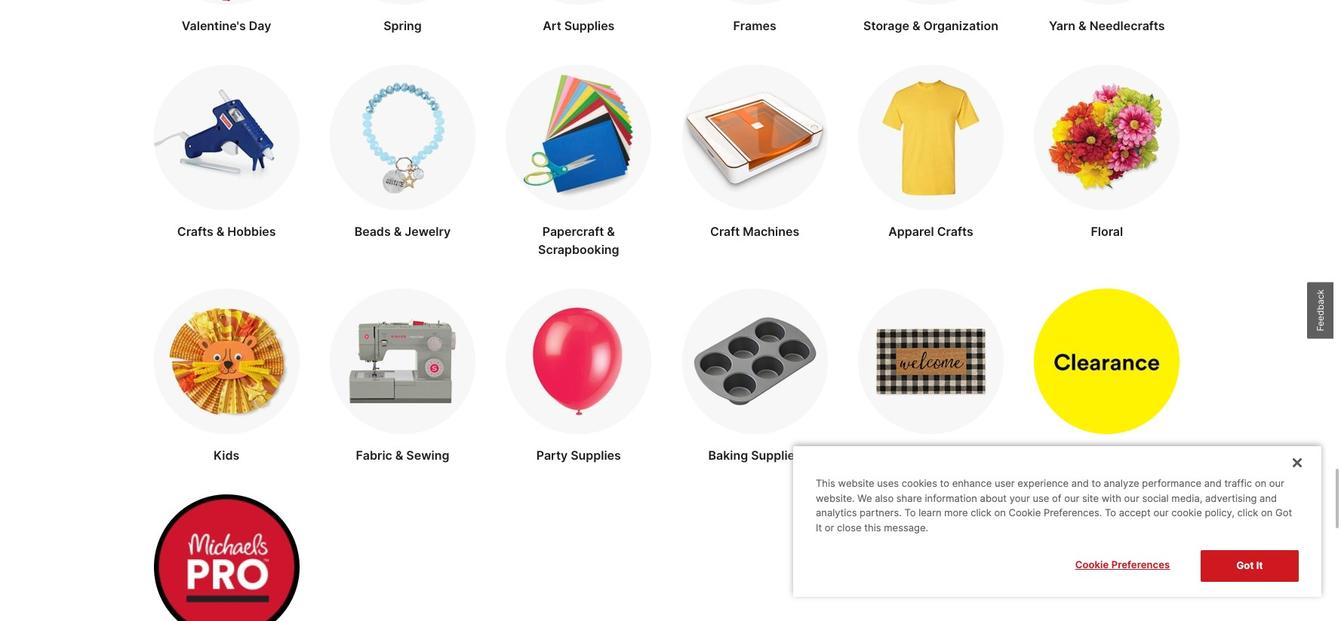 Task type: describe. For each thing, give the bounding box(es) containing it.
your
[[1010, 493, 1030, 505]]

& for papercraft
[[607, 224, 615, 239]]

fanned paper in assorted colors with scissors image
[[506, 65, 652, 210]]

2 horizontal spatial and
[[1260, 493, 1277, 505]]

1 click from the left
[[971, 507, 992, 520]]

yarn & needlecrafts link
[[1034, 0, 1180, 35]]

1 to from the left
[[905, 507, 916, 520]]

website.
[[816, 493, 855, 505]]

on right traffic in the right bottom of the page
[[1255, 478, 1267, 490]]

use
[[1033, 493, 1049, 505]]

uses
[[877, 478, 899, 490]]

papercraft & scrapbooking link
[[506, 65, 652, 259]]

sewing machine image
[[330, 289, 476, 435]]

supplies for art supplies
[[564, 18, 615, 33]]

storage & organization
[[863, 18, 999, 33]]

crafts inside "link"
[[177, 224, 213, 239]]

policy,
[[1205, 507, 1235, 520]]

sewing
[[406, 448, 449, 463]]

user
[[995, 478, 1015, 490]]

accept
[[1119, 507, 1151, 520]]

this website uses cookies to enhance user experience and to analyze performance and traffic on our website. we also share information about your use of our site with our social media, advertising and analytics partners. to learn more click on cookie preferences. to accept our cookie policy, click on got it or close this message.
[[816, 478, 1292, 534]]

six paint tubes in primary colors image
[[506, 0, 652, 4]]

day
[[249, 18, 271, 33]]

faux flowers in red, yellow, pink and green image
[[1034, 65, 1180, 210]]

website
[[838, 478, 875, 490]]

black plaid coir welcome mat image
[[858, 289, 1004, 435]]

& for storage
[[912, 18, 921, 33]]

partners.
[[860, 507, 902, 520]]

baking supplies link
[[682, 289, 828, 465]]

yarn & needlecrafts
[[1049, 18, 1165, 33]]

it inside 'button'
[[1257, 560, 1263, 572]]

1 horizontal spatial and
[[1204, 478, 1222, 490]]

party supplies link
[[506, 289, 652, 465]]

cookie preferences
[[1075, 560, 1170, 572]]

michaels pro logo in white text on red background with black outline image
[[154, 495, 299, 622]]

art supplies
[[543, 18, 615, 33]]

on down about
[[994, 507, 1006, 520]]

jewelry
[[405, 224, 451, 239]]

got inside this website uses cookies to enhance user experience and to analyze performance and traffic on our website. we also share information about your use of our site with our social media, advertising and analytics partners. to learn more click on cookie preferences. to accept our cookie policy, click on got it or close this message.
[[1276, 507, 1292, 520]]

advertising
[[1205, 493, 1257, 505]]

more
[[944, 507, 968, 520]]

message.
[[884, 522, 929, 534]]

black picture frame image
[[682, 0, 828, 4]]

preferences.
[[1044, 507, 1102, 520]]

cookie inside button
[[1075, 560, 1109, 572]]

spring
[[384, 18, 422, 33]]

papercraft
[[543, 224, 604, 239]]

1 to from the left
[[940, 478, 950, 490]]

we
[[858, 493, 872, 505]]

red fabric heart with white stitches image
[[154, 0, 299, 4]]

also
[[875, 493, 894, 505]]

supplies for party supplies
[[571, 448, 621, 463]]

organization
[[923, 18, 999, 33]]

on right policy,
[[1261, 507, 1273, 520]]

beads & jewelry
[[354, 224, 451, 239]]

our up accept
[[1124, 493, 1140, 505]]

our right traffic in the right bottom of the page
[[1269, 478, 1285, 490]]

red balloon image
[[506, 289, 652, 435]]

& for fabric
[[395, 448, 403, 463]]

baking
[[708, 448, 748, 463]]

scrapbooking
[[538, 242, 619, 257]]

kids
[[214, 448, 240, 463]]

social
[[1142, 493, 1169, 505]]

2 click from the left
[[1238, 507, 1258, 520]]

media,
[[1172, 493, 1203, 505]]

traffic
[[1225, 478, 1252, 490]]

fabric
[[356, 448, 392, 463]]

site
[[1082, 493, 1099, 505]]

craft machines
[[710, 224, 800, 239]]

papercraft & scrapbooking
[[538, 224, 619, 257]]

machines
[[743, 224, 800, 239]]

this
[[816, 478, 835, 490]]



Task type: vqa. For each thing, say whether or not it's contained in the screenshot.
the advertising
yes



Task type: locate. For each thing, give the bounding box(es) containing it.
cookie left preferences
[[1075, 560, 1109, 572]]

and right advertising
[[1260, 493, 1277, 505]]

fabric & sewing link
[[330, 289, 476, 465]]

0 horizontal spatial it
[[816, 522, 822, 534]]

apparel crafts
[[889, 224, 973, 239]]

2 crafts from the left
[[937, 224, 973, 239]]

& inside "link"
[[216, 224, 224, 239]]

valentine's
[[182, 18, 246, 33]]

to down share
[[905, 507, 916, 520]]

2 to from the left
[[1092, 478, 1101, 490]]

analyze
[[1104, 478, 1139, 490]]

analytics
[[816, 507, 857, 520]]

to up information
[[940, 478, 950, 490]]

1 horizontal spatial to
[[1092, 478, 1101, 490]]

close
[[837, 522, 862, 534]]

storage & organization link
[[858, 0, 1004, 35]]

it left or at the right bottom
[[816, 522, 822, 534]]

experience
[[1018, 478, 1069, 490]]

0 horizontal spatial to
[[940, 478, 950, 490]]

floral link
[[1034, 65, 1180, 259]]

fabric & sewing
[[356, 448, 449, 463]]

0 horizontal spatial got
[[1237, 560, 1254, 572]]

about
[[980, 493, 1007, 505]]

beads & jewelry link
[[330, 65, 476, 259]]

got it
[[1237, 560, 1263, 572]]

cookie preferences button
[[1057, 551, 1189, 581]]

to
[[905, 507, 916, 520], [1105, 507, 1116, 520]]

& right fabric
[[395, 448, 403, 463]]

to down with
[[1105, 507, 1116, 520]]

our
[[1269, 478, 1285, 490], [1064, 493, 1080, 505], [1124, 493, 1140, 505], [1154, 507, 1169, 520]]

supplies for baking supplies
[[751, 448, 801, 463]]

hobbies
[[227, 224, 276, 239]]

valentine's day link
[[154, 0, 300, 35]]

got down advertising
[[1237, 560, 1254, 572]]

& right the yarn
[[1079, 18, 1087, 33]]

the word clearance in black letters on yellow background image
[[1034, 289, 1180, 435]]

craft
[[710, 224, 740, 239]]

spring link
[[330, 0, 476, 35]]

and
[[1072, 478, 1089, 490], [1204, 478, 1222, 490], [1260, 493, 1277, 505]]

supplies inside 'link'
[[564, 18, 615, 33]]

our up 'preferences.'
[[1064, 493, 1080, 505]]

party supplies
[[536, 448, 621, 463]]

and up advertising
[[1204, 478, 1222, 490]]

party
[[536, 448, 568, 463]]

purple and yellow tulips image
[[330, 0, 476, 4]]

got up got it 'button'
[[1276, 507, 1292, 520]]

crafts & hobbies link
[[154, 65, 300, 259]]

preferences
[[1112, 560, 1170, 572]]

information
[[925, 493, 977, 505]]

1 horizontal spatial cookie
[[1075, 560, 1109, 572]]

crafts & hobbies
[[177, 224, 276, 239]]

glowforge aura machine image
[[682, 65, 828, 210]]

floral
[[1091, 224, 1123, 239]]

1 horizontal spatial crafts
[[937, 224, 973, 239]]

share
[[897, 493, 922, 505]]

0 vertical spatial it
[[816, 522, 822, 534]]

click down advertising
[[1238, 507, 1258, 520]]

on
[[1255, 478, 1267, 490], [994, 507, 1006, 520], [1261, 507, 1273, 520]]

1 vertical spatial cookie
[[1075, 560, 1109, 572]]

0 horizontal spatial and
[[1072, 478, 1089, 490]]

1 horizontal spatial got
[[1276, 507, 1292, 520]]

crafts
[[177, 224, 213, 239], [937, 224, 973, 239]]

apparel crafts link
[[858, 65, 1004, 259]]

our down social
[[1154, 507, 1169, 520]]

kids link
[[154, 289, 300, 465]]

it down advertising
[[1257, 560, 1263, 572]]

0 vertical spatial got
[[1276, 507, 1292, 520]]

this
[[864, 522, 881, 534]]

apparel
[[889, 224, 934, 239]]

blue bead bracelet with silver charms image
[[330, 65, 476, 210]]

yarn
[[1049, 18, 1076, 33]]

beads
[[354, 224, 391, 239]]

it inside this website uses cookies to enhance user experience and to analyze performance and traffic on our website. we also share information about your use of our site with our social media, advertising and analytics partners. to learn more click on cookie preferences. to accept our cookie policy, click on got it or close this message.
[[816, 522, 822, 534]]

1 vertical spatial got
[[1237, 560, 1254, 572]]

blue glue gun image
[[154, 65, 299, 210]]

& inside 'link'
[[1079, 18, 1087, 33]]

valentine's day
[[182, 18, 271, 33]]

enhance
[[952, 478, 992, 490]]

crafts left hobbies
[[177, 224, 213, 239]]

three skeins of assorted yarn image
[[1034, 0, 1180, 4]]

got
[[1276, 507, 1292, 520], [1237, 560, 1254, 572]]

paper lion craft image
[[154, 289, 299, 435]]

learn
[[919, 507, 942, 520]]

& down rainbow rolling cart with drawers image
[[912, 18, 921, 33]]

1 horizontal spatial it
[[1257, 560, 1263, 572]]

to
[[940, 478, 950, 490], [1092, 478, 1101, 490]]

and up site
[[1072, 478, 1089, 490]]

cookie inside this website uses cookies to enhance user experience and to analyze performance and traffic on our website. we also share information about your use of our site with our social media, advertising and analytics partners. to learn more click on cookie preferences. to accept our cookie policy, click on got it or close this message.
[[1009, 507, 1041, 520]]

art supplies link
[[506, 0, 652, 35]]

& for crafts
[[216, 224, 224, 239]]

2 to from the left
[[1105, 507, 1116, 520]]

& for beads
[[394, 224, 402, 239]]

performance
[[1142, 478, 1202, 490]]

or
[[825, 522, 834, 534]]

frames
[[733, 18, 777, 33]]

& for yarn
[[1079, 18, 1087, 33]]

of
[[1052, 493, 1062, 505]]

1 horizontal spatial click
[[1238, 507, 1258, 520]]

0 horizontal spatial crafts
[[177, 224, 213, 239]]

& up scrapbooking
[[607, 224, 615, 239]]

1 vertical spatial it
[[1257, 560, 1263, 572]]

0 horizontal spatial cookie
[[1009, 507, 1041, 520]]

1 crafts from the left
[[177, 224, 213, 239]]

crafts right 'apparel'
[[937, 224, 973, 239]]

baking supplies
[[708, 448, 801, 463]]

cookie
[[1172, 507, 1202, 520]]

supplies right baking
[[751, 448, 801, 463]]

click down about
[[971, 507, 992, 520]]

supplies down six paint tubes in primary colors image
[[564, 18, 615, 33]]

cookie
[[1009, 507, 1041, 520], [1075, 560, 1109, 572]]

craft machines link
[[682, 65, 828, 259]]

to up site
[[1092, 478, 1101, 490]]

& inside papercraft & scrapbooking
[[607, 224, 615, 239]]

& right the 'beads'
[[394, 224, 402, 239]]

storage
[[863, 18, 910, 33]]

yellow t-shirt image
[[858, 65, 1004, 210]]

muffin tin image
[[682, 289, 828, 435]]

got inside 'button'
[[1237, 560, 1254, 572]]

supplies
[[564, 18, 615, 33], [571, 448, 621, 463], [751, 448, 801, 463]]

&
[[912, 18, 921, 33], [1079, 18, 1087, 33], [216, 224, 224, 239], [394, 224, 402, 239], [607, 224, 615, 239], [395, 448, 403, 463]]

0 vertical spatial cookie
[[1009, 507, 1041, 520]]

art
[[543, 18, 561, 33]]

needlecrafts
[[1090, 18, 1165, 33]]

frames link
[[682, 0, 828, 35]]

0 horizontal spatial click
[[971, 507, 992, 520]]

& left hobbies
[[216, 224, 224, 239]]

rainbow rolling cart with drawers image
[[858, 0, 1004, 4]]

with
[[1102, 493, 1122, 505]]

0 horizontal spatial to
[[905, 507, 916, 520]]

supplies right party
[[571, 448, 621, 463]]

got it button
[[1201, 551, 1299, 583]]

cookies
[[902, 478, 937, 490]]

1 horizontal spatial to
[[1105, 507, 1116, 520]]

cookie down your
[[1009, 507, 1041, 520]]

it
[[816, 522, 822, 534], [1257, 560, 1263, 572]]



